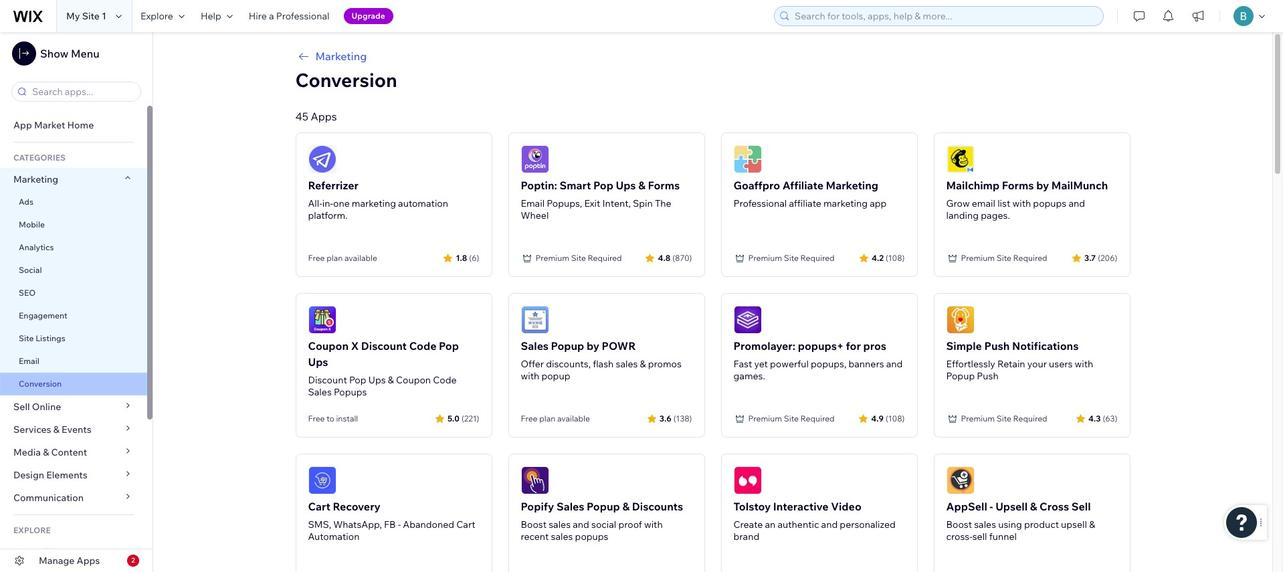 Task type: describe. For each thing, give the bounding box(es) containing it.
goaffpro
[[734, 179, 780, 192]]

effortlessly
[[946, 358, 995, 370]]

1 vertical spatial pop
[[439, 339, 459, 353]]

4.3
[[1089, 413, 1101, 423]]

free plan available for popup
[[521, 413, 590, 424]]

sales inside popify sales popup & discounts boost sales and social proof with recent sales popups
[[557, 500, 584, 513]]

free for sales popup by powr
[[521, 413, 538, 424]]

marketing inside the "goaffpro affiliate marketing professional affiliate marketing app"
[[824, 197, 868, 209]]

video
[[831, 500, 862, 513]]

plan for popup
[[539, 413, 555, 424]]

& inside 'sales popup by powr offer discounts, flash sales & promos with popup'
[[640, 358, 646, 370]]

explore
[[140, 10, 173, 22]]

free to install
[[308, 413, 358, 424]]

1
[[102, 10, 106, 22]]

automation
[[308, 531, 360, 543]]

popups
[[334, 386, 367, 398]]

sell inside appsell - upsell & cross sell boost sales using product upsell & cross-sell funnel
[[1072, 500, 1091, 513]]

conversion inside sidebar element
[[19, 379, 62, 389]]

professional inside the "goaffpro affiliate marketing professional affiliate marketing app"
[[734, 197, 787, 209]]

team picks link
[[0, 541, 147, 563]]

free for referrizer
[[308, 253, 325, 263]]

premium site required for grow
[[961, 253, 1048, 263]]

mailmunch
[[1052, 179, 1108, 192]]

appsell - upsell & cross sell logo image
[[946, 466, 974, 494]]

pros
[[863, 339, 886, 353]]

powerful
[[770, 358, 809, 370]]

mailchimp forms by mailmunch grow email list with popups and landing pages.
[[946, 179, 1108, 221]]

sell online
[[13, 401, 61, 413]]

goaffpro affiliate marketing logo image
[[734, 145, 762, 173]]

yet
[[754, 358, 768, 370]]

cross
[[1040, 500, 1069, 513]]

funnel
[[989, 531, 1017, 543]]

an
[[765, 519, 776, 531]]

all-
[[308, 197, 322, 209]]

with inside 'sales popup by powr offer discounts, flash sales & promos with popup'
[[521, 370, 539, 382]]

popify sales popup & discounts boost sales and social proof with recent sales popups
[[521, 500, 683, 543]]

offer
[[521, 358, 544, 370]]

upgrade
[[352, 11, 385, 21]]

(221)
[[462, 413, 479, 423]]

create
[[734, 519, 763, 531]]

appsell - upsell & cross sell boost sales using product upsell & cross-sell funnel
[[946, 500, 1095, 543]]

app
[[870, 197, 887, 209]]

email inside poptin: smart pop ups & forms email popups, exit intent, spin the wheel
[[521, 197, 545, 209]]

popup inside simple push notifications effortlessly retain your users with popup push
[[946, 370, 975, 382]]

sales inside 'sales popup by powr offer discounts, flash sales & promos with popup'
[[616, 358, 638, 370]]

team
[[13, 546, 37, 558]]

site for mailchimp forms by mailmunch
[[997, 253, 1012, 263]]

4.3 (63)
[[1089, 413, 1118, 423]]

required for forms
[[588, 253, 622, 263]]

market
[[34, 119, 65, 131]]

pop inside poptin: smart pop ups & forms email popups, exit intent, spin the wheel
[[593, 179, 613, 192]]

premium for &
[[536, 253, 569, 263]]

discounts
[[632, 500, 683, 513]]

tolstoy
[[734, 500, 771, 513]]

by for forms
[[1036, 179, 1049, 192]]

site left 1
[[82, 10, 100, 22]]

online
[[32, 401, 61, 413]]

premium for affiliate
[[748, 253, 782, 263]]

engagement
[[19, 310, 67, 320]]

site for simple push notifications
[[997, 413, 1012, 424]]

(108) for promolayer: popups+ for pros
[[886, 413, 905, 423]]

1.8 (6)
[[456, 253, 479, 263]]

your
[[1027, 358, 1047, 370]]

0 vertical spatial push
[[985, 339, 1010, 353]]

for
[[846, 339, 861, 353]]

seo link
[[0, 282, 147, 304]]

4.9
[[871, 413, 884, 423]]

smart
[[560, 179, 591, 192]]

(6)
[[469, 253, 479, 263]]

premium for grow
[[961, 253, 995, 263]]

x
[[351, 339, 359, 353]]

1 horizontal spatial marketing
[[315, 50, 367, 63]]

list
[[998, 197, 1010, 209]]

3.6 (138)
[[660, 413, 692, 423]]

& up product
[[1030, 500, 1037, 513]]

personalized
[[840, 519, 896, 531]]

& right the upsell
[[1089, 519, 1095, 531]]

1 vertical spatial discount
[[308, 374, 347, 386]]

promolayer:
[[734, 339, 796, 353]]

sales inside appsell - upsell & cross sell boost sales using product upsell & cross-sell funnel
[[974, 519, 996, 531]]

email inside email link
[[19, 356, 39, 366]]

design elements link
[[0, 464, 147, 486]]

and inside mailchimp forms by mailmunch grow email list with popups and landing pages.
[[1069, 197, 1085, 209]]

appsell
[[946, 500, 987, 513]]

1 vertical spatial marketing link
[[0, 168, 147, 191]]

exit
[[584, 197, 600, 209]]

grow
[[946, 197, 970, 209]]

site for goaffpro affiliate marketing
[[784, 253, 799, 263]]

engagement link
[[0, 304, 147, 327]]

mobile
[[19, 219, 45, 229]]

notifications
[[1012, 339, 1079, 353]]

& inside popify sales popup & discounts boost sales and social proof with recent sales popups
[[622, 500, 630, 513]]

1 vertical spatial cart
[[456, 519, 475, 531]]

4.2 (108)
[[872, 253, 905, 263]]

5.0
[[448, 413, 460, 423]]

simple push notifications logo image
[[946, 306, 974, 334]]

simple
[[946, 339, 982, 353]]

popify
[[521, 500, 554, 513]]

promolayer: popups+ for pros fast yet powerful popups, banners and games.
[[734, 339, 903, 382]]

using
[[998, 519, 1022, 531]]

menu
[[71, 47, 99, 60]]

product
[[1024, 519, 1059, 531]]

elements
[[46, 469, 88, 481]]

marketing inside the "goaffpro affiliate marketing professional affiliate marketing app"
[[826, 179, 878, 192]]

help
[[201, 10, 221, 22]]

recovery
[[333, 500, 381, 513]]

premium site required for fast
[[748, 413, 835, 424]]

conversion link
[[0, 373, 147, 395]]

services & events link
[[0, 418, 147, 441]]

one
[[333, 197, 350, 209]]

0 horizontal spatial ups
[[308, 355, 328, 369]]

required for yet
[[801, 413, 835, 424]]

picks
[[39, 546, 63, 558]]

Search for tools, apps, help & more... field
[[791, 7, 1099, 25]]

coupon x discount code pop ups discount pop ups & coupon code sales popups
[[308, 339, 459, 398]]

4.8 (870)
[[658, 253, 692, 263]]

popups inside popify sales popup & discounts boost sales and social proof with recent sales popups
[[575, 531, 608, 543]]

intent,
[[602, 197, 631, 209]]

& right the media
[[43, 446, 49, 458]]

and inside promolayer: popups+ for pros fast yet powerful popups, banners and games.
[[886, 358, 903, 370]]

0 vertical spatial discount
[[361, 339, 407, 353]]

sell inside sidebar element
[[13, 401, 30, 413]]

premium for fast
[[748, 413, 782, 424]]

ups inside poptin: smart pop ups & forms email popups, exit intent, spin the wheel
[[616, 179, 636, 192]]

retain
[[998, 358, 1025, 370]]

interactive
[[773, 500, 829, 513]]

& inside coupon x discount code pop ups discount pop ups & coupon code sales popups
[[388, 374, 394, 386]]

popup inside 'sales popup by powr offer discounts, flash sales & promos with popup'
[[551, 339, 584, 353]]

available for one
[[345, 253, 377, 263]]

apps for 45 apps
[[311, 110, 337, 123]]

1 vertical spatial push
[[977, 370, 999, 382]]

seo
[[19, 288, 36, 298]]

sales down 'popify'
[[549, 519, 571, 531]]

popify sales popup & discounts logo image
[[521, 466, 549, 494]]

site listings link
[[0, 327, 147, 350]]

with inside mailchimp forms by mailmunch grow email list with popups and landing pages.
[[1013, 197, 1031, 209]]

referrizer
[[308, 179, 359, 192]]

referrizer all-in-one marketing automation platform.
[[308, 179, 448, 221]]

content
[[51, 446, 87, 458]]

0 horizontal spatial coupon
[[308, 339, 349, 353]]

3.7 (206)
[[1085, 253, 1118, 263]]

apps for manage apps
[[77, 555, 100, 567]]

communication link
[[0, 486, 147, 509]]



Task type: locate. For each thing, give the bounding box(es) containing it.
1 horizontal spatial free plan available
[[521, 413, 590, 424]]

2 horizontal spatial marketing
[[826, 179, 878, 192]]

with
[[1013, 197, 1031, 209], [1075, 358, 1093, 370], [521, 370, 539, 382], [644, 519, 663, 531]]

by inside 'sales popup by powr offer discounts, flash sales & promos with popup'
[[587, 339, 599, 353]]

required for marketing
[[801, 253, 835, 263]]

marketing down upgrade button
[[315, 50, 367, 63]]

(138)
[[674, 413, 692, 423]]

flash
[[593, 358, 614, 370]]

popups+
[[798, 339, 844, 353]]

help button
[[193, 0, 241, 32]]

marketing up app at top right
[[826, 179, 878, 192]]

ups right popups on the left bottom of page
[[368, 374, 386, 386]]

free left to on the left of page
[[308, 413, 325, 424]]

marketing right one
[[352, 197, 396, 209]]

by left mailmunch
[[1036, 179, 1049, 192]]

1 marketing from the left
[[352, 197, 396, 209]]

1 horizontal spatial boost
[[946, 519, 972, 531]]

0 horizontal spatial pop
[[349, 374, 366, 386]]

&
[[638, 179, 646, 192], [640, 358, 646, 370], [388, 374, 394, 386], [53, 424, 59, 436], [43, 446, 49, 458], [622, 500, 630, 513], [1030, 500, 1037, 513], [1089, 519, 1095, 531]]

1 horizontal spatial popups
[[1033, 197, 1067, 209]]

manage apps
[[39, 555, 100, 567]]

show
[[40, 47, 68, 60]]

professional down goaffpro
[[734, 197, 787, 209]]

1 horizontal spatial sales
[[521, 339, 549, 353]]

1 vertical spatial popups
[[575, 531, 608, 543]]

with inside simple push notifications effortlessly retain your users with popup push
[[1075, 358, 1093, 370]]

marketing down categories
[[13, 173, 58, 185]]

required down affiliate
[[801, 253, 835, 263]]

poptin: smart pop ups & forms logo image
[[521, 145, 549, 173]]

0 vertical spatial coupon
[[308, 339, 349, 353]]

1 horizontal spatial professional
[[734, 197, 787, 209]]

app
[[13, 119, 32, 131]]

cart up sms,
[[308, 500, 330, 513]]

plan down popup
[[539, 413, 555, 424]]

45 apps
[[295, 110, 337, 123]]

forms up list at the top of the page
[[1002, 179, 1034, 192]]

communication
[[13, 492, 86, 504]]

- inside appsell - upsell & cross sell boost sales using product upsell & cross-sell funnel
[[990, 500, 993, 513]]

site down affiliate
[[784, 253, 799, 263]]

required down the "intent,"
[[588, 253, 622, 263]]

affiliate
[[789, 197, 821, 209]]

plan
[[327, 253, 343, 263], [539, 413, 555, 424]]

0 vertical spatial sales
[[521, 339, 549, 353]]

boost inside popify sales popup & discounts boost sales and social proof with recent sales popups
[[521, 519, 547, 531]]

popup down simple
[[946, 370, 975, 382]]

whatsapp,
[[333, 519, 382, 531]]

premium down the effortlessly
[[961, 413, 995, 424]]

& right popups on the left bottom of page
[[388, 374, 394, 386]]

platform.
[[308, 209, 348, 221]]

0 horizontal spatial email
[[19, 356, 39, 366]]

0 vertical spatial apps
[[311, 110, 337, 123]]

the
[[655, 197, 671, 209]]

apps inside sidebar element
[[77, 555, 100, 567]]

app market home link
[[0, 114, 147, 136]]

4.2
[[872, 253, 884, 263]]

0 horizontal spatial apps
[[77, 555, 100, 567]]

coupon x discount code pop ups logo image
[[308, 306, 336, 334]]

sales inside 'sales popup by powr offer discounts, flash sales & promos with popup'
[[521, 339, 549, 353]]

2 vertical spatial pop
[[349, 374, 366, 386]]

popup inside popify sales popup & discounts boost sales and social proof with recent sales popups
[[587, 500, 620, 513]]

coupon
[[308, 339, 349, 353], [396, 374, 431, 386]]

brand
[[734, 531, 760, 543]]

1 vertical spatial by
[[587, 339, 599, 353]]

0 horizontal spatial cart
[[308, 500, 330, 513]]

& left events
[[53, 424, 59, 436]]

0 horizontal spatial sell
[[13, 401, 30, 413]]

premium site required for retain
[[961, 413, 1048, 424]]

discount
[[361, 339, 407, 353], [308, 374, 347, 386]]

0 horizontal spatial plan
[[327, 253, 343, 263]]

with right list at the top of the page
[[1013, 197, 1031, 209]]

media
[[13, 446, 41, 458]]

forms inside poptin: smart pop ups & forms email popups, exit intent, spin the wheel
[[648, 179, 680, 192]]

manage
[[39, 555, 75, 567]]

2 (108) from the top
[[886, 413, 905, 423]]

and down video
[[821, 519, 838, 531]]

0 horizontal spatial free plan available
[[308, 253, 377, 263]]

0 horizontal spatial popups
[[575, 531, 608, 543]]

and
[[1069, 197, 1085, 209], [886, 358, 903, 370], [573, 519, 589, 531], [821, 519, 838, 531]]

required for email
[[1013, 253, 1048, 263]]

referrizer logo image
[[308, 145, 336, 173]]

plan for all-
[[327, 253, 343, 263]]

code
[[409, 339, 437, 353], [433, 374, 457, 386]]

1 vertical spatial available
[[557, 413, 590, 424]]

upsell
[[1061, 519, 1087, 531]]

1 horizontal spatial available
[[557, 413, 590, 424]]

push up retain
[[985, 339, 1010, 353]]

1 vertical spatial ups
[[308, 355, 328, 369]]

0 horizontal spatial professional
[[276, 10, 330, 22]]

listings
[[36, 333, 65, 343]]

conversion up sell online
[[19, 379, 62, 389]]

1 horizontal spatial pop
[[439, 339, 459, 353]]

& up 'proof'
[[622, 500, 630, 513]]

1 horizontal spatial conversion
[[295, 68, 397, 92]]

cart recovery logo image
[[308, 466, 336, 494]]

simple push notifications effortlessly retain your users with popup push
[[946, 339, 1093, 382]]

sales right 'popify'
[[557, 500, 584, 513]]

2 vertical spatial sales
[[557, 500, 584, 513]]

required for your
[[1013, 413, 1048, 424]]

(206)
[[1098, 253, 1118, 263]]

1 vertical spatial sell
[[1072, 500, 1091, 513]]

0 vertical spatial (108)
[[886, 253, 905, 263]]

1 vertical spatial email
[[19, 356, 39, 366]]

2 vertical spatial ups
[[368, 374, 386, 386]]

& inside poptin: smart pop ups & forms email popups, exit intent, spin the wheel
[[638, 179, 646, 192]]

free down offer
[[521, 413, 538, 424]]

1 horizontal spatial by
[[1036, 179, 1049, 192]]

boost down appsell
[[946, 519, 972, 531]]

premium up the promolayer: popups+ for pros logo on the right bottom of page
[[748, 253, 782, 263]]

required down popups,
[[801, 413, 835, 424]]

free plan available for all-
[[308, 253, 377, 263]]

0 vertical spatial cart
[[308, 500, 330, 513]]

team picks
[[13, 546, 63, 558]]

sell left online
[[13, 401, 30, 413]]

0 vertical spatial popup
[[551, 339, 584, 353]]

0 horizontal spatial available
[[345, 253, 377, 263]]

1 horizontal spatial email
[[521, 197, 545, 209]]

1 horizontal spatial forms
[[1002, 179, 1034, 192]]

conversion
[[295, 68, 397, 92], [19, 379, 62, 389]]

coupon right popups on the left bottom of page
[[396, 374, 431, 386]]

fb
[[384, 519, 396, 531]]

media & content link
[[0, 441, 147, 464]]

0 horizontal spatial discount
[[308, 374, 347, 386]]

1 horizontal spatial marketing link
[[295, 48, 1130, 64]]

1 horizontal spatial coupon
[[396, 374, 431, 386]]

2 horizontal spatial sales
[[557, 500, 584, 513]]

premium down landing
[[961, 253, 995, 263]]

3.6
[[660, 413, 671, 423]]

sales left using
[[974, 519, 996, 531]]

categories
[[13, 153, 66, 163]]

2 horizontal spatial popup
[[946, 370, 975, 382]]

1 vertical spatial code
[[433, 374, 457, 386]]

with right users
[[1075, 358, 1093, 370]]

0 horizontal spatial sales
[[308, 386, 332, 398]]

analytics
[[19, 242, 54, 252]]

available down popup
[[557, 413, 590, 424]]

(63)
[[1103, 413, 1118, 423]]

professional inside hire a professional link
[[276, 10, 330, 22]]

email down poptin:
[[521, 197, 545, 209]]

0 horizontal spatial by
[[587, 339, 599, 353]]

mobile link
[[0, 213, 147, 236]]

plan down platform.
[[327, 253, 343, 263]]

1 vertical spatial coupon
[[396, 374, 431, 386]]

sales inside coupon x discount code pop ups discount pop ups & coupon code sales popups
[[308, 386, 332, 398]]

tolstoy interactive video logo image
[[734, 466, 762, 494]]

& up spin in the top of the page
[[638, 179, 646, 192]]

popup up the social
[[587, 500, 620, 513]]

hire a professional
[[249, 10, 330, 22]]

marketing inside sidebar element
[[13, 173, 58, 185]]

marketing
[[352, 197, 396, 209], [824, 197, 868, 209]]

boost inside appsell - upsell & cross sell boost sales using product upsell & cross-sell funnel
[[946, 519, 972, 531]]

popups left 'proof'
[[575, 531, 608, 543]]

boost down 'popify'
[[521, 519, 547, 531]]

abandoned
[[403, 519, 454, 531]]

design elements
[[13, 469, 88, 481]]

available down platform.
[[345, 253, 377, 263]]

premium site required down affiliate
[[748, 253, 835, 263]]

sales up offer
[[521, 339, 549, 353]]

premium site required down retain
[[961, 413, 1048, 424]]

media & content
[[13, 446, 87, 458]]

1 horizontal spatial sell
[[1072, 500, 1091, 513]]

2 horizontal spatial ups
[[616, 179, 636, 192]]

0 vertical spatial available
[[345, 253, 377, 263]]

1 horizontal spatial discount
[[361, 339, 407, 353]]

0 horizontal spatial marketing
[[13, 173, 58, 185]]

0 vertical spatial ups
[[616, 179, 636, 192]]

sell
[[13, 401, 30, 413], [1072, 500, 1091, 513]]

popups inside mailchimp forms by mailmunch grow email list with popups and landing pages.
[[1033, 197, 1067, 209]]

poptin:
[[521, 179, 557, 192]]

free down platform.
[[308, 253, 325, 263]]

a
[[269, 10, 274, 22]]

premium site required down exit
[[536, 253, 622, 263]]

site for poptin: smart pop ups & forms
[[571, 253, 586, 263]]

pop
[[593, 179, 613, 192], [439, 339, 459, 353], [349, 374, 366, 386]]

apps
[[311, 110, 337, 123], [77, 555, 100, 567]]

premium
[[536, 253, 569, 263], [748, 253, 782, 263], [961, 253, 995, 263], [748, 413, 782, 424], [961, 413, 995, 424]]

4.9 (108)
[[871, 413, 905, 423]]

2 marketing from the left
[[824, 197, 868, 209]]

site down retain
[[997, 413, 1012, 424]]

discount up to on the left of page
[[308, 374, 347, 386]]

and inside tolstoy interactive video create an authentic and personalized brand
[[821, 519, 838, 531]]

premium site required for affiliate
[[748, 253, 835, 263]]

mailchimp forms by mailmunch logo image
[[946, 145, 974, 173]]

my site 1
[[66, 10, 106, 22]]

45
[[295, 110, 308, 123]]

1 vertical spatial professional
[[734, 197, 787, 209]]

free for coupon x discount code pop ups
[[308, 413, 325, 424]]

2 forms from the left
[[1002, 179, 1034, 192]]

(108) right 4.2
[[886, 253, 905, 263]]

1 vertical spatial apps
[[77, 555, 100, 567]]

pages.
[[981, 209, 1010, 221]]

1 vertical spatial (108)
[[886, 413, 905, 423]]

required down 'your' in the bottom of the page
[[1013, 413, 1048, 424]]

site inside sidebar element
[[19, 333, 34, 343]]

design
[[13, 469, 44, 481]]

premium site required for &
[[536, 253, 622, 263]]

forms inside mailchimp forms by mailmunch grow email list with popups and landing pages.
[[1002, 179, 1034, 192]]

ups up the "intent,"
[[616, 179, 636, 192]]

apps right the manage
[[77, 555, 100, 567]]

sales
[[521, 339, 549, 353], [308, 386, 332, 398], [557, 500, 584, 513]]

0 vertical spatial professional
[[276, 10, 330, 22]]

cart right abandoned
[[456, 519, 475, 531]]

0 vertical spatial sell
[[13, 401, 30, 413]]

proof
[[619, 519, 642, 531]]

(870)
[[673, 253, 692, 263]]

1 horizontal spatial cart
[[456, 519, 475, 531]]

discount right the x
[[361, 339, 407, 353]]

forms up the
[[648, 179, 680, 192]]

0 vertical spatial code
[[409, 339, 437, 353]]

by up the flash
[[587, 339, 599, 353]]

1 vertical spatial -
[[398, 519, 401, 531]]

0 horizontal spatial boost
[[521, 519, 547, 531]]

premium site required down pages.
[[961, 253, 1048, 263]]

with down discounts
[[644, 519, 663, 531]]

email
[[521, 197, 545, 209], [19, 356, 39, 366]]

sales down the 'powr'
[[616, 358, 638, 370]]

premium down games.
[[748, 413, 782, 424]]

and left the social
[[573, 519, 589, 531]]

(108)
[[886, 253, 905, 263], [886, 413, 905, 423]]

4.8
[[658, 253, 671, 263]]

(108) right 4.9
[[886, 413, 905, 423]]

site down powerful on the right of page
[[784, 413, 799, 424]]

1 vertical spatial sales
[[308, 386, 332, 398]]

0 horizontal spatial conversion
[[19, 379, 62, 389]]

1 vertical spatial free plan available
[[521, 413, 590, 424]]

1 vertical spatial conversion
[[19, 379, 62, 389]]

popups down mailmunch
[[1033, 197, 1067, 209]]

promolayer: popups+ for pros logo image
[[734, 306, 762, 334]]

1 horizontal spatial marketing
[[824, 197, 868, 209]]

fast
[[734, 358, 752, 370]]

tolstoy interactive video create an authentic and personalized brand
[[734, 500, 896, 543]]

1 forms from the left
[[648, 179, 680, 192]]

sidebar element
[[0, 32, 153, 572]]

0 vertical spatial -
[[990, 500, 993, 513]]

0 vertical spatial popups
[[1033, 197, 1067, 209]]

coupon left the x
[[308, 339, 349, 353]]

sales right recent
[[551, 531, 573, 543]]

0 vertical spatial conversion
[[295, 68, 397, 92]]

& left promos
[[640, 358, 646, 370]]

- right fb
[[398, 519, 401, 531]]

premium down wheel
[[536, 253, 569, 263]]

email link
[[0, 350, 147, 373]]

0 horizontal spatial forms
[[648, 179, 680, 192]]

powr
[[602, 339, 636, 353]]

social link
[[0, 259, 147, 282]]

1 boost from the left
[[521, 519, 547, 531]]

ads
[[19, 197, 33, 207]]

0 vertical spatial free plan available
[[308, 253, 377, 263]]

analytics link
[[0, 236, 147, 259]]

(108) for goaffpro affiliate marketing
[[886, 253, 905, 263]]

ups down coupon x discount code pop ups logo
[[308, 355, 328, 369]]

- inside the cart recovery sms, whatsapp, fb - abandoned cart automation
[[398, 519, 401, 531]]

1 vertical spatial popup
[[946, 370, 975, 382]]

marketing inside referrizer all-in-one marketing automation platform.
[[352, 197, 396, 209]]

apps right 45
[[311, 110, 337, 123]]

hire
[[249, 10, 267, 22]]

sales up to on the left of page
[[308, 386, 332, 398]]

2 vertical spatial popup
[[587, 500, 620, 513]]

forms
[[648, 179, 680, 192], [1002, 179, 1034, 192]]

site left listings
[[19, 333, 34, 343]]

site down exit
[[571, 253, 586, 263]]

available for powr
[[557, 413, 590, 424]]

1 horizontal spatial -
[[990, 500, 993, 513]]

and inside popify sales popup & discounts boost sales and social proof with recent sales popups
[[573, 519, 589, 531]]

by inside mailchimp forms by mailmunch grow email list with popups and landing pages.
[[1036, 179, 1049, 192]]

with left popup
[[521, 370, 539, 382]]

1 horizontal spatial ups
[[368, 374, 386, 386]]

0 vertical spatial pop
[[593, 179, 613, 192]]

0 horizontal spatial marketing
[[352, 197, 396, 209]]

0 vertical spatial email
[[521, 197, 545, 209]]

push down simple
[[977, 370, 999, 382]]

premium site required down powerful on the right of page
[[748, 413, 835, 424]]

marketing left app at top right
[[824, 197, 868, 209]]

2 boost from the left
[[946, 519, 972, 531]]

0 horizontal spatial -
[[398, 519, 401, 531]]

1 vertical spatial plan
[[539, 413, 555, 424]]

1 (108) from the top
[[886, 253, 905, 263]]

site down pages.
[[997, 253, 1012, 263]]

install
[[336, 413, 358, 424]]

popup up "discounts,"
[[551, 339, 584, 353]]

- left upsell
[[990, 500, 993, 513]]

free plan available down popup
[[521, 413, 590, 424]]

premium for retain
[[961, 413, 995, 424]]

sales popup by powr logo image
[[521, 306, 549, 334]]

1 horizontal spatial popup
[[587, 500, 620, 513]]

0 vertical spatial marketing link
[[295, 48, 1130, 64]]

0 vertical spatial plan
[[327, 253, 343, 263]]

0 vertical spatial by
[[1036, 179, 1049, 192]]

2 horizontal spatial pop
[[593, 179, 613, 192]]

sell up the upsell
[[1072, 500, 1091, 513]]

with inside popify sales popup & discounts boost sales and social proof with recent sales popups
[[644, 519, 663, 531]]

1.8
[[456, 253, 467, 263]]

0 horizontal spatial marketing link
[[0, 168, 147, 191]]

mailchimp
[[946, 179, 1000, 192]]

and down mailmunch
[[1069, 197, 1085, 209]]

conversion up "45 apps"
[[295, 68, 397, 92]]

to
[[327, 413, 334, 424]]

Search apps... field
[[28, 82, 136, 101]]

free plan available down platform.
[[308, 253, 377, 263]]

promos
[[648, 358, 682, 370]]

site for promolayer: popups+ for pros
[[784, 413, 799, 424]]

0 horizontal spatial popup
[[551, 339, 584, 353]]

1 horizontal spatial plan
[[539, 413, 555, 424]]

required down mailchimp forms by mailmunch grow email list with popups and landing pages.
[[1013, 253, 1048, 263]]

email down site listings
[[19, 356, 39, 366]]

and down "pros"
[[886, 358, 903, 370]]

professional right a
[[276, 10, 330, 22]]

1 horizontal spatial apps
[[311, 110, 337, 123]]

by for popup
[[587, 339, 599, 353]]



Task type: vqa. For each thing, say whether or not it's contained in the screenshot.


